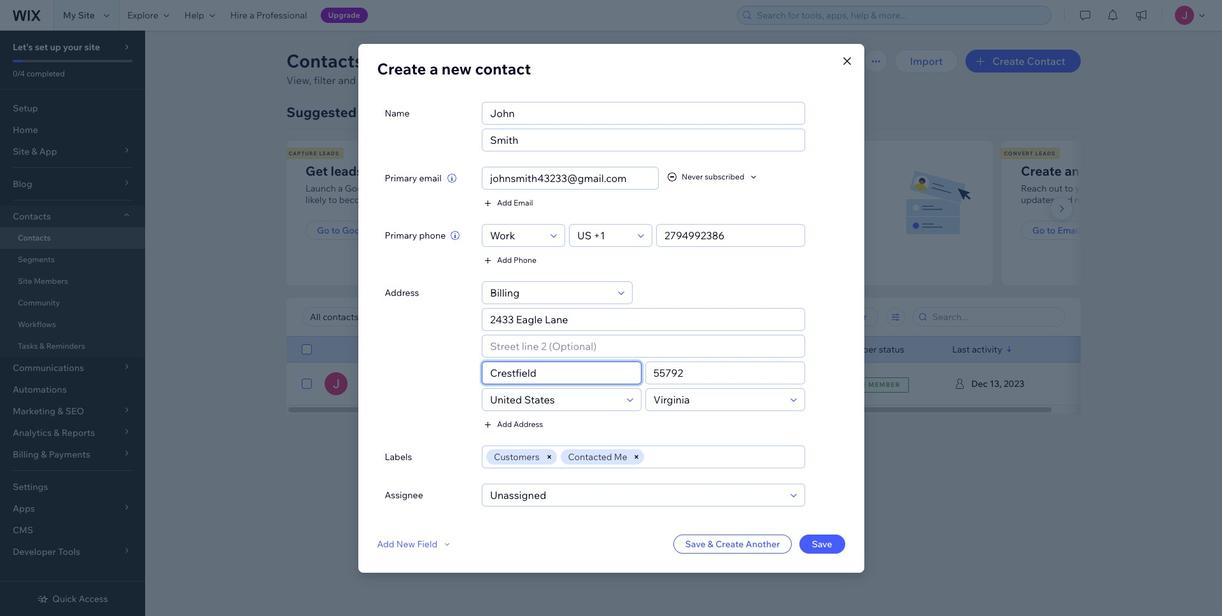 Task type: locate. For each thing, give the bounding box(es) containing it.
become
[[339, 194, 373, 206]]

add inside button
[[497, 198, 512, 208]]

and right the customers
[[526, 74, 544, 87]]

import inside list
[[675, 225, 704, 236]]

access
[[79, 594, 108, 605]]

contact right site's
[[475, 59, 531, 78]]

type field down phone
[[487, 282, 615, 303]]

member
[[842, 344, 877, 355], [869, 381, 901, 389]]

0 horizontal spatial go
[[317, 225, 330, 236]]

0 horizontal spatial save
[[686, 538, 706, 550]]

contact up importing at the right of the page
[[730, 163, 776, 179]]

target
[[449, 183, 475, 194]]

2 leads from the left
[[1036, 150, 1056, 157]]

1 horizontal spatial address
[[514, 420, 543, 429]]

address
[[385, 287, 419, 298], [514, 420, 543, 429]]

ads right become
[[378, 183, 394, 194]]

2 vertical spatial email
[[509, 344, 532, 355]]

new
[[442, 59, 472, 78]]

and left more.
[[1057, 194, 1073, 206]]

contacts view, filter and manage all of your site's customers and leads.
[[287, 50, 576, 87]]

0 vertical spatial google
[[396, 163, 440, 179]]

add inside button
[[497, 420, 512, 429]]

0 vertical spatial site
[[78, 10, 95, 21]]

customers
[[473, 74, 523, 87]]

primary for primary phone
[[385, 230, 417, 241]]

1 vertical spatial leads.
[[375, 194, 399, 206]]

workflows link
[[0, 314, 145, 336]]

add for add new field
[[377, 538, 395, 550]]

Phone field
[[661, 224, 801, 246]]

1 horizontal spatial import
[[911, 55, 943, 68]]

1 vertical spatial with
[[1147, 183, 1165, 194]]

create left "contact"
[[993, 55, 1025, 68]]

campaign left target
[[396, 183, 437, 194]]

0 horizontal spatial and
[[338, 74, 356, 87]]

site down member status
[[850, 381, 867, 389]]

email right an
[[1083, 163, 1116, 179]]

0 vertical spatial with
[[366, 163, 393, 179]]

0 horizontal spatial leads
[[319, 150, 340, 157]]

home
[[13, 124, 38, 136]]

a down leads
[[338, 183, 343, 194]]

campaign inside get leads with google ads launch a google ads campaign to target people likely to become leads.
[[396, 183, 437, 194]]

0 horizontal spatial &
[[40, 341, 45, 351]]

&
[[40, 341, 45, 351], [708, 538, 714, 550]]

0 horizontal spatial import
[[675, 225, 704, 236]]

grow
[[664, 163, 696, 179]]

1 go from the left
[[317, 225, 330, 236]]

dec
[[972, 378, 988, 390]]

2 primary from the top
[[385, 230, 417, 241]]

Street field
[[487, 309, 801, 330]]

1 horizontal spatial leads.
[[546, 74, 574, 87]]

to
[[439, 183, 447, 194], [1065, 183, 1074, 194], [329, 194, 337, 206], [332, 225, 340, 236], [1047, 225, 1056, 236]]

create up reach
[[1021, 163, 1062, 179]]

let's set up your site
[[13, 41, 100, 53]]

& left another
[[708, 538, 714, 550]]

quick
[[52, 594, 77, 605]]

add new field
[[377, 538, 438, 550]]

& right the tasks
[[40, 341, 45, 351]]

Country field
[[487, 389, 623, 410]]

0 horizontal spatial campaign
[[396, 183, 437, 194]]

leads up get
[[319, 150, 340, 157]]

phone
[[514, 255, 537, 265]]

1 leads from the left
[[319, 150, 340, 157]]

google down become
[[342, 225, 373, 236]]

home link
[[0, 119, 145, 141]]

leads for get
[[319, 150, 340, 157]]

contacts
[[681, 150, 714, 157]]

go down updates
[[1033, 225, 1045, 236]]

0/4
[[13, 69, 25, 78]]

1 horizontal spatial contact
[[730, 163, 776, 179]]

or
[[840, 183, 849, 194]]

google
[[396, 163, 440, 179], [345, 183, 376, 194], [342, 225, 373, 236]]

1 vertical spatial site
[[18, 276, 32, 286]]

leads
[[319, 150, 340, 157], [1036, 150, 1056, 157]]

add left new
[[377, 538, 395, 550]]

create contact
[[993, 55, 1066, 68]]

go to google ads button
[[306, 221, 403, 240]]

professional
[[256, 10, 307, 21]]

1 vertical spatial address
[[514, 420, 543, 429]]

1 vertical spatial email
[[1058, 225, 1081, 236]]

2 go from the left
[[1033, 225, 1045, 236]]

segments link
[[0, 249, 145, 271]]

1 save from the left
[[686, 538, 706, 550]]

1 vertical spatial primary
[[385, 230, 417, 241]]

2 horizontal spatial and
[[1057, 194, 1073, 206]]

a
[[250, 10, 254, 21], [430, 59, 438, 78], [338, 183, 343, 194], [851, 183, 856, 194]]

your inside the grow your contact list add contacts by importing them via gmail or a csv file.
[[699, 163, 727, 179]]

site down segments on the left of the page
[[18, 276, 32, 286]]

Type field
[[487, 224, 547, 246], [487, 282, 615, 303]]

add for add phone
[[497, 255, 512, 265]]

campaign up subscribers
[[1119, 163, 1179, 179]]

site for site member
[[850, 381, 867, 389]]

a right or
[[851, 183, 856, 194]]

add down people at top left
[[497, 198, 512, 208]]

leads for create
[[1036, 150, 1056, 157]]

and
[[338, 74, 356, 87], [526, 74, 544, 87], [1057, 194, 1073, 206]]

out
[[1049, 183, 1063, 194]]

save & create another
[[686, 538, 780, 550]]

a right hire
[[250, 10, 254, 21]]

manage
[[359, 74, 397, 87]]

to right out
[[1065, 183, 1074, 194]]

1 vertical spatial type field
[[487, 282, 615, 303]]

save for save
[[812, 538, 833, 550]]

Email field
[[487, 167, 655, 189]]

type field up add phone
[[487, 224, 547, 246]]

& inside button
[[708, 538, 714, 550]]

community link
[[0, 292, 145, 314]]

1 horizontal spatial campaign
[[1119, 163, 1179, 179]]

primary email
[[385, 172, 442, 184]]

contact
[[475, 59, 531, 78], [730, 163, 776, 179]]

filter
[[846, 311, 867, 323]]

primary left phone
[[385, 230, 417, 241]]

0 vertical spatial campaign
[[1119, 163, 1179, 179]]

get more contacts
[[647, 150, 714, 157]]

contacts link
[[0, 227, 145, 249]]

view,
[[287, 74, 312, 87]]

0 horizontal spatial with
[[366, 163, 393, 179]]

via
[[800, 183, 812, 194]]

primary phone
[[385, 230, 446, 241]]

& inside the sidebar element
[[40, 341, 45, 351]]

1 horizontal spatial go
[[1033, 225, 1045, 236]]

reach
[[1021, 183, 1047, 194]]

create for create a new contact
[[377, 59, 426, 78]]

1 primary from the top
[[385, 172, 417, 184]]

contacts button
[[0, 206, 145, 227]]

leads. right become
[[375, 194, 399, 206]]

Search for tools, apps, help & more... field
[[753, 6, 1048, 24]]

2 type field from the top
[[487, 282, 615, 303]]

1 horizontal spatial email
[[1083, 163, 1116, 179]]

2023
[[1004, 378, 1025, 390]]

primary for primary email
[[385, 172, 417, 184]]

create left another
[[716, 538, 744, 550]]

email left target
[[419, 172, 442, 184]]

2 vertical spatial site
[[850, 381, 867, 389]]

1 vertical spatial google
[[345, 183, 376, 194]]

add new field button
[[377, 538, 453, 550]]

go for get
[[317, 225, 330, 236]]

explore
[[127, 10, 158, 21]]

1 type field from the top
[[487, 224, 547, 246]]

1 vertical spatial campaign
[[396, 183, 437, 194]]

your right of
[[424, 74, 445, 87]]

ads up target
[[443, 163, 467, 179]]

Street line 2 (Optional) field
[[487, 335, 801, 357]]

list
[[779, 163, 798, 179]]

likely
[[306, 194, 327, 206]]

create
[[993, 55, 1025, 68], [377, 59, 426, 78], [1021, 163, 1062, 179], [716, 538, 744, 550]]

0 vertical spatial address
[[385, 287, 419, 298]]

First name field
[[487, 102, 801, 124]]

email up city "field"
[[509, 344, 532, 355]]

import down file.
[[675, 225, 704, 236]]

import down search for tools, apps, help & more... field
[[911, 55, 943, 68]]

people
[[477, 183, 506, 194]]

members
[[34, 276, 68, 286]]

member down status
[[869, 381, 901, 389]]

automations
[[13, 384, 67, 395]]

add left phone
[[497, 255, 512, 265]]

None field
[[656, 446, 801, 468], [487, 484, 787, 506], [656, 446, 801, 468], [487, 484, 787, 506]]

0 vertical spatial email
[[514, 198, 533, 208]]

add for add email
[[497, 198, 512, 208]]

0 vertical spatial leads.
[[546, 74, 574, 87]]

1 vertical spatial &
[[708, 538, 714, 550]]

site right my
[[78, 10, 95, 21]]

your
[[63, 41, 82, 53], [424, 74, 445, 87], [699, 163, 727, 179], [1076, 183, 1094, 194]]

google inside button
[[342, 225, 373, 236]]

hire a professional link
[[223, 0, 315, 31]]

1 horizontal spatial &
[[708, 538, 714, 550]]

add inside button
[[497, 255, 512, 265]]

quick access button
[[37, 594, 108, 605]]

& for reminders
[[40, 341, 45, 351]]

add down grow at the right of the page
[[664, 183, 681, 194]]

address up customers
[[514, 420, 543, 429]]

go
[[317, 225, 330, 236], [1033, 225, 1045, 236]]

email down email field
[[514, 198, 533, 208]]

tasks & reminders link
[[0, 336, 145, 357]]

google down name
[[396, 163, 440, 179]]

campaign inside the create an email campaign reach out to your subscribers with newsletters, updates and more.
[[1119, 163, 1179, 179]]

2 save from the left
[[812, 538, 833, 550]]

address up unsaved view field
[[385, 287, 419, 298]]

create a new contact
[[377, 59, 531, 78]]

None checkbox
[[302, 342, 312, 357], [302, 376, 312, 392], [302, 342, 312, 357], [302, 376, 312, 392]]

create inside create contact button
[[993, 55, 1025, 68]]

2 horizontal spatial site
[[850, 381, 867, 389]]

ads
[[443, 163, 467, 179], [378, 183, 394, 194], [375, 225, 392, 236]]

your up contacts
[[699, 163, 727, 179]]

0 horizontal spatial contact
[[475, 59, 531, 78]]

0 vertical spatial contact
[[475, 59, 531, 78]]

list
[[285, 141, 1223, 285]]

1 vertical spatial contact
[[730, 163, 776, 179]]

1 horizontal spatial with
[[1147, 183, 1165, 194]]

member left status
[[842, 344, 877, 355]]

0 vertical spatial primary
[[385, 172, 417, 184]]

Unsaved view field
[[306, 308, 395, 326]]

site inside the sidebar element
[[18, 276, 32, 286]]

email inside the create an email campaign reach out to your subscribers with newsletters, updates and more.
[[1083, 163, 1116, 179]]

email left marketing
[[1058, 225, 1081, 236]]

1 horizontal spatial site
[[78, 10, 95, 21]]

leads right convert
[[1036, 150, 1056, 157]]

ads left phone
[[375, 225, 392, 236]]

site
[[84, 41, 100, 53]]

0 vertical spatial type field
[[487, 224, 547, 246]]

marketing
[[1083, 225, 1126, 236]]

help
[[185, 10, 204, 21]]

labels
[[385, 451, 412, 463]]

your down an
[[1076, 183, 1094, 194]]

email inside list
[[1058, 225, 1081, 236]]

status
[[879, 344, 905, 355]]

primary right leads
[[385, 172, 417, 184]]

leads
[[331, 163, 363, 179]]

leads. right the customers
[[546, 74, 574, 87]]

1 horizontal spatial save
[[812, 538, 833, 550]]

primary
[[385, 172, 417, 184], [385, 230, 417, 241]]

create up you
[[377, 59, 426, 78]]

2 vertical spatial google
[[342, 225, 373, 236]]

settings link
[[0, 476, 145, 498]]

1 vertical spatial import
[[675, 225, 704, 236]]

with right leads
[[366, 163, 393, 179]]

to left target
[[439, 183, 447, 194]]

go down likely
[[317, 225, 330, 236]]

contacts
[[287, 50, 364, 72], [13, 211, 51, 222], [706, 225, 744, 236], [18, 233, 51, 243]]

leads. inside contacts view, filter and manage all of your site's customers and leads.
[[546, 74, 574, 87]]

to right likely
[[329, 194, 337, 206]]

0 vertical spatial member
[[842, 344, 877, 355]]

your right up
[[63, 41, 82, 53]]

another
[[746, 538, 780, 550]]

0 horizontal spatial leads.
[[375, 194, 399, 206]]

0 vertical spatial &
[[40, 341, 45, 351]]

them
[[776, 183, 798, 194]]

0 vertical spatial import
[[911, 55, 943, 68]]

save & create another button
[[674, 535, 792, 554]]

create inside the create an email campaign reach out to your subscribers with newsletters, updates and more.
[[1021, 163, 1062, 179]]

filter button
[[823, 308, 879, 327]]

1 horizontal spatial and
[[526, 74, 544, 87]]

upgrade button
[[321, 8, 368, 23]]

with right subscribers
[[1147, 183, 1165, 194]]

with
[[366, 163, 393, 179], [1147, 183, 1165, 194]]

2 vertical spatial ads
[[375, 225, 392, 236]]

convert leads
[[1005, 150, 1056, 157]]

with inside get leads with google ads launch a google ads campaign to target people likely to become leads.
[[366, 163, 393, 179]]

google down leads
[[345, 183, 376, 194]]

0 vertical spatial ads
[[443, 163, 467, 179]]

1 horizontal spatial leads
[[1036, 150, 1056, 157]]

0 horizontal spatial site
[[18, 276, 32, 286]]

ads inside button
[[375, 225, 392, 236]]

add up customers
[[497, 420, 512, 429]]

and right filter
[[338, 74, 356, 87]]



Task type: vqa. For each thing, say whether or not it's contained in the screenshot.
Take a Tour button to the top
no



Task type: describe. For each thing, give the bounding box(es) containing it.
Zip/ Postal code field
[[650, 362, 801, 384]]

import for import
[[911, 55, 943, 68]]

0 horizontal spatial email
[[419, 172, 442, 184]]

suggested
[[287, 104, 357, 120]]

activity
[[972, 344, 1003, 355]]

filter
[[314, 74, 336, 87]]

create for create contact
[[993, 55, 1025, 68]]

csv
[[664, 194, 682, 206]]

contacts inside button
[[706, 225, 744, 236]]

phone
[[419, 230, 446, 241]]

Code field
[[574, 224, 634, 246]]

help button
[[177, 0, 223, 31]]

james peterson image
[[325, 373, 348, 395]]

tasks
[[18, 341, 38, 351]]

file.
[[684, 194, 699, 206]]

get
[[306, 163, 328, 179]]

list containing get leads with google ads
[[285, 141, 1223, 285]]

never subscribed button
[[667, 171, 760, 182]]

convert
[[1005, 150, 1034, 157]]

0/4 completed
[[13, 69, 65, 78]]

go to google ads
[[317, 225, 392, 236]]

sidebar element
[[0, 31, 145, 616]]

customers
[[494, 451, 540, 463]]

importing
[[733, 183, 774, 194]]

save for save & create another
[[686, 538, 706, 550]]

gmail
[[814, 183, 838, 194]]

up
[[50, 41, 61, 53]]

launch
[[306, 183, 336, 194]]

to down updates
[[1047, 225, 1056, 236]]

my site
[[63, 10, 95, 21]]

City field
[[487, 362, 637, 384]]

completed
[[27, 69, 65, 78]]

to inside the create an email campaign reach out to your subscribers with newsletters, updates and more.
[[1065, 183, 1074, 194]]

create an email campaign reach out to your subscribers with newsletters, updates and more.
[[1021, 163, 1217, 206]]

1 vertical spatial member
[[869, 381, 901, 389]]

leads. inside get leads with google ads launch a google ads campaign to target people likely to become leads.
[[375, 194, 399, 206]]

cms link
[[0, 520, 145, 541]]

& for create
[[708, 538, 714, 550]]

State field
[[650, 389, 787, 410]]

hire a professional
[[230, 10, 307, 21]]

more.
[[1075, 194, 1099, 206]]

my
[[63, 10, 76, 21]]

a inside the "hire a professional" link
[[250, 10, 254, 21]]

site members link
[[0, 271, 145, 292]]

to down become
[[332, 225, 340, 236]]

contacts
[[683, 183, 719, 194]]

save button
[[800, 535, 845, 554]]

with inside the create an email campaign reach out to your subscribers with newsletters, updates and more.
[[1147, 183, 1165, 194]]

0 horizontal spatial address
[[385, 287, 419, 298]]

your inside the create an email campaign reach out to your subscribers with newsletters, updates and more.
[[1076, 183, 1094, 194]]

your inside the sidebar element
[[63, 41, 82, 53]]

Last name field
[[487, 129, 801, 151]]

get
[[647, 150, 659, 157]]

new
[[397, 538, 415, 550]]

go to email marketing
[[1033, 225, 1126, 236]]

name
[[385, 107, 410, 119]]

suggested for you
[[287, 104, 405, 120]]

add inside the grow your contact list add contacts by importing them via gmail or a csv file.
[[664, 183, 681, 194]]

contacted
[[568, 451, 612, 463]]

import for import contacts
[[675, 225, 704, 236]]

create for create an email campaign reach out to your subscribers with newsletters, updates and more.
[[1021, 163, 1062, 179]]

add for add address
[[497, 420, 512, 429]]

1 vertical spatial ads
[[378, 183, 394, 194]]

capture
[[289, 150, 318, 157]]

upgrade
[[328, 10, 360, 20]]

and inside the create an email campaign reach out to your subscribers with newsletters, updates and more.
[[1057, 194, 1073, 206]]

community
[[18, 298, 60, 308]]

workflows
[[18, 320, 56, 329]]

setup
[[13, 103, 38, 114]]

capture leads
[[289, 150, 340, 157]]

updates
[[1021, 194, 1055, 206]]

a inside the grow your contact list add contacts by importing them via gmail or a csv file.
[[851, 183, 856, 194]]

never
[[682, 172, 703, 181]]

address inside button
[[514, 420, 543, 429]]

an
[[1065, 163, 1080, 179]]

contact
[[1028, 55, 1066, 68]]

add phone button
[[482, 254, 537, 266]]

automations link
[[0, 379, 145, 401]]

field
[[417, 538, 438, 550]]

by
[[721, 183, 731, 194]]

a right of
[[430, 59, 438, 78]]

site member
[[850, 381, 901, 389]]

last
[[953, 344, 970, 355]]

never subscribed
[[682, 172, 745, 181]]

james.peterson1902@gmail.com
[[509, 378, 647, 390]]

newsletters,
[[1167, 183, 1217, 194]]

cms
[[13, 525, 33, 536]]

add email
[[497, 198, 533, 208]]

13,
[[990, 378, 1002, 390]]

add phone
[[497, 255, 537, 265]]

of
[[412, 74, 422, 87]]

contacted me
[[568, 451, 628, 463]]

subscribers
[[1096, 183, 1145, 194]]

site for site members
[[18, 276, 32, 286]]

go for create
[[1033, 225, 1045, 236]]

contacts inside contacts view, filter and manage all of your site's customers and leads.
[[287, 50, 364, 72]]

all
[[399, 74, 410, 87]]

dec 13, 2023
[[972, 378, 1025, 390]]

tasks & reminders
[[18, 341, 85, 351]]

a inside get leads with google ads launch a google ads campaign to target people likely to become leads.
[[338, 183, 343, 194]]

create inside save & create another button
[[716, 538, 744, 550]]

contact inside the grow your contact list add contacts by importing them via gmail or a csv file.
[[730, 163, 776, 179]]

last activity
[[953, 344, 1003, 355]]

import contacts
[[675, 225, 744, 236]]

grow your contact list add contacts by importing them via gmail or a csv file.
[[664, 163, 856, 206]]

settings
[[13, 481, 48, 493]]

site members
[[18, 276, 68, 286]]

Search... field
[[929, 308, 1062, 326]]

your inside contacts view, filter and manage all of your site's customers and leads.
[[424, 74, 445, 87]]

for
[[360, 104, 378, 120]]

contacts inside dropdown button
[[13, 211, 51, 222]]



